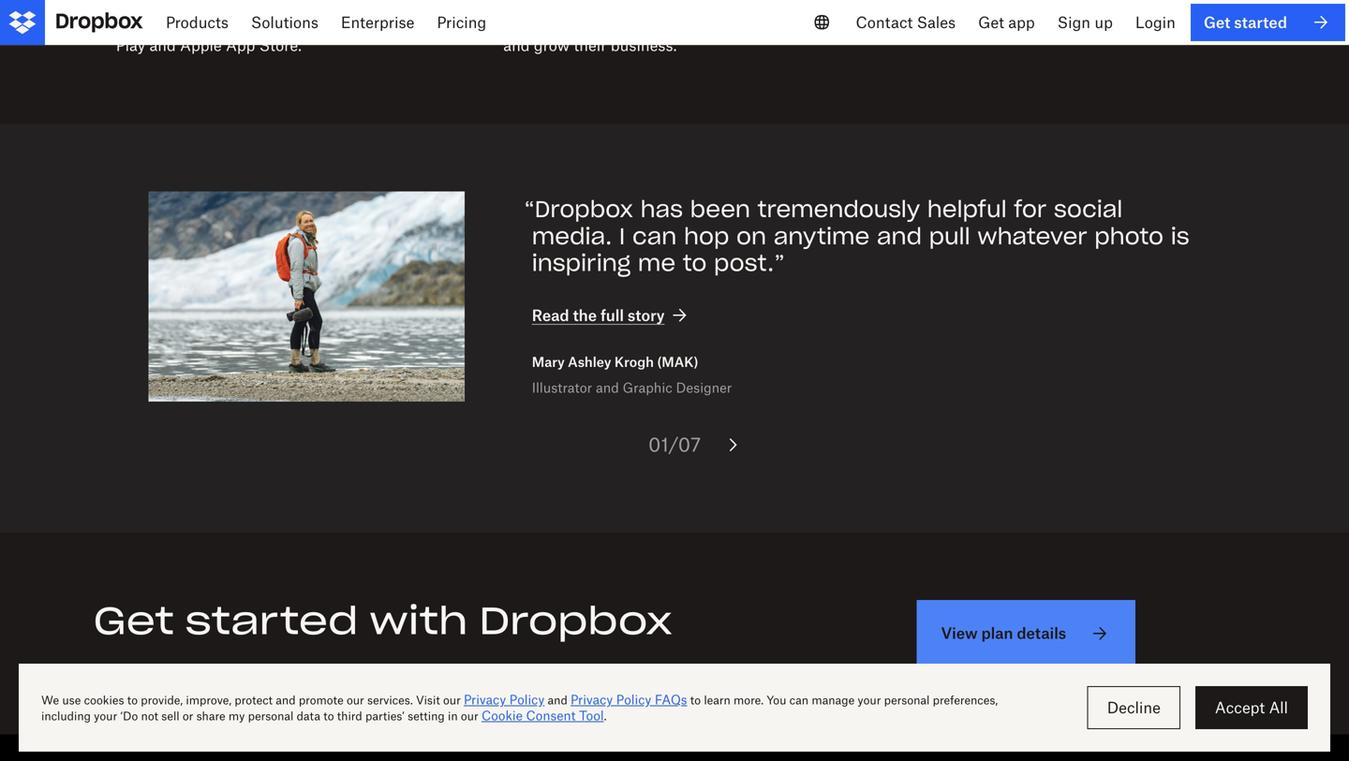 Task type: locate. For each thing, give the bounding box(es) containing it.
social
[[1054, 195, 1123, 224]]

1 horizontal spatial to
[[683, 249, 707, 277]]

from
[[321, 13, 354, 32]]

get inside popup button
[[978, 13, 1004, 31]]

to
[[597, 13, 611, 32], [683, 249, 707, 277]]

0 vertical spatial with
[[116, 13, 147, 32]]

on
[[736, 222, 766, 250]]

editors'
[[151, 13, 205, 32]]

tremendously
[[758, 195, 920, 224]]

business.
[[611, 36, 677, 54]]

the inside with editors' choice awards from the google play and apple app store.
[[358, 13, 381, 32]]

app
[[1008, 13, 1035, 31]]

photo
[[1094, 222, 1164, 250]]

started
[[1234, 13, 1287, 31], [185, 597, 358, 645]]

post."
[[714, 249, 785, 277]]

"dropbox
[[524, 195, 633, 224]]

0 horizontal spatial started
[[185, 597, 358, 645]]

play
[[116, 36, 145, 54]]

1 vertical spatial started
[[185, 597, 358, 645]]

with editors' choice awards from the google play and apple app store.
[[116, 13, 436, 54]]

details
[[1017, 625, 1066, 643]]

to right me
[[683, 249, 707, 277]]

grow
[[534, 36, 570, 54]]

get
[[1204, 13, 1230, 31], [978, 13, 1004, 31], [93, 597, 174, 645]]

use
[[503, 13, 528, 32]]

1 horizontal spatial get
[[978, 13, 1004, 31]]

story
[[628, 306, 665, 325]]

i
[[619, 222, 625, 250]]

created
[[891, 13, 944, 32]]

dropbox inside "use dropbox to share work, safeguard content, and grow their business."
[[532, 13, 593, 32]]

view plan details link
[[917, 601, 1136, 667]]

sign
[[1057, 13, 1091, 31]]

store.
[[259, 36, 302, 54]]

has
[[641, 195, 683, 224]]

google
[[385, 13, 436, 32]]

pricing
[[437, 13, 486, 31]]

sales
[[917, 13, 956, 31]]

started inside get started link
[[1234, 13, 1287, 31]]

get started with dropbox
[[93, 597, 672, 645]]

0 horizontal spatial the
[[358, 13, 381, 32]]

1 horizontal spatial with
[[370, 597, 468, 645]]

hop
[[684, 222, 729, 250]]

and
[[149, 36, 176, 54], [503, 36, 530, 54], [877, 222, 922, 250], [596, 380, 619, 396]]

0 horizontal spatial with
[[116, 13, 147, 32]]

read
[[532, 306, 569, 325]]

and down editors'
[[149, 36, 176, 54]]

with
[[116, 13, 147, 32], [370, 597, 468, 645]]

0 vertical spatial the
[[358, 13, 381, 32]]

illustrator and graphic designer
[[532, 380, 732, 396]]

started for get started
[[1234, 13, 1287, 31]]

get started link
[[1191, 4, 1345, 41]]

anytime
[[774, 222, 870, 250]]

file
[[1073, 13, 1095, 32]]

0 horizontal spatial get
[[93, 597, 174, 645]]

the right from
[[358, 13, 381, 32]]

work,
[[658, 13, 696, 32]]

sharing.
[[1099, 13, 1155, 32]]

and down mary ashley krogh (mak)
[[596, 380, 619, 396]]

0 vertical spatial started
[[1234, 13, 1287, 31]]

dropbox
[[532, 13, 593, 32], [1008, 13, 1069, 32], [479, 597, 672, 645]]

content,
[[775, 13, 833, 32]]

get for get app
[[978, 13, 1004, 31]]

1 vertical spatial the
[[573, 306, 597, 325]]

1 horizontal spatial the
[[573, 306, 597, 325]]

graphic
[[623, 380, 672, 396]]

and inside "use dropbox to share work, safeguard content, and grow their business."
[[503, 36, 530, 54]]

designer
[[676, 380, 732, 396]]

and left pull
[[877, 222, 922, 250]]

contact sales link
[[845, 0, 967, 45]]

products
[[166, 13, 229, 31]]

1 horizontal spatial started
[[1234, 13, 1287, 31]]

sign up link
[[1046, 0, 1124, 45]]

safeguard
[[700, 13, 771, 32]]

started for get started with dropbox
[[185, 597, 358, 645]]

0 horizontal spatial to
[[597, 13, 611, 32]]

the
[[358, 13, 381, 32], [573, 306, 597, 325]]

0 vertical spatial to
[[597, 13, 611, 32]]

pull
[[929, 222, 970, 250]]

the left full
[[573, 306, 597, 325]]

to up their
[[597, 13, 611, 32]]

with inside with editors' choice awards from the google play and apple app store.
[[116, 13, 147, 32]]

2 horizontal spatial get
[[1204, 13, 1230, 31]]

solutions button
[[240, 0, 330, 45]]

get for get started with dropbox
[[93, 597, 174, 645]]

and down use
[[503, 36, 530, 54]]

plan
[[981, 625, 1013, 643]]

1 vertical spatial to
[[683, 249, 707, 277]]

get started
[[1204, 13, 1287, 31]]



Task type: describe. For each thing, give the bounding box(es) containing it.
media.
[[532, 222, 612, 250]]

krogh
[[615, 354, 654, 370]]

full
[[601, 306, 624, 325]]

up
[[1095, 13, 1113, 31]]

share
[[615, 13, 654, 32]]

(mak)
[[657, 354, 698, 370]]

sign up
[[1057, 13, 1113, 31]]

read the full story link
[[532, 305, 691, 327]]

can
[[632, 222, 677, 250]]

01/07
[[648, 434, 701, 456]]

pricing link
[[426, 0, 498, 45]]

view
[[941, 625, 978, 643]]

to inside "use dropbox to share work, safeguard content, and grow their business."
[[597, 13, 611, 32]]

ashley
[[568, 354, 611, 370]]

choice
[[209, 13, 259, 32]]

mary ashley krogh (mak)
[[532, 354, 698, 370]]

app
[[226, 36, 255, 54]]

view plan details
[[941, 625, 1066, 643]]

1 vertical spatial with
[[370, 597, 468, 645]]

created through dropbox file sharing.
[[891, 13, 1155, 32]]

and inside with editors' choice awards from the google play and apple app store.
[[149, 36, 176, 54]]

enterprise link
[[330, 0, 426, 45]]

helpful
[[927, 195, 1007, 224]]

"dropbox has been tremendously helpful for social media. i can hop on anytime and pull whatever photo is inspiring me to post."
[[524, 195, 1190, 277]]

products button
[[155, 0, 240, 45]]

me
[[638, 249, 676, 277]]

been
[[690, 195, 750, 224]]

and inside "dropbox has been tremendously helpful for social media. i can hop on anytime and pull whatever photo is inspiring me to post."
[[877, 222, 922, 250]]

inspiring
[[532, 249, 631, 277]]

contact sales
[[856, 13, 956, 31]]

to inside "dropbox has been tremendously helpful for social media. i can hop on anytime and pull whatever photo is inspiring me to post."
[[683, 249, 707, 277]]

awards
[[263, 13, 317, 32]]

mary
[[532, 354, 565, 370]]

for
[[1014, 195, 1047, 224]]

enterprise
[[341, 13, 414, 31]]

their
[[574, 36, 607, 54]]

read the full story
[[532, 306, 665, 325]]

get app
[[978, 13, 1035, 31]]

through
[[948, 13, 1004, 32]]

get app button
[[967, 0, 1046, 45]]

is
[[1171, 222, 1190, 250]]

get for get started
[[1204, 13, 1230, 31]]

login link
[[1124, 0, 1187, 45]]

illustrator
[[532, 380, 592, 396]]

contact
[[856, 13, 913, 31]]

login
[[1135, 13, 1176, 31]]

a woman stands in front of a lake holding a camera. image
[[149, 191, 464, 402]]

solutions
[[251, 13, 318, 31]]

use dropbox to share work, safeguard content, and grow their business.
[[503, 13, 833, 54]]

apple
[[180, 36, 222, 54]]

whatever
[[978, 222, 1087, 250]]



Task type: vqa. For each thing, say whether or not it's contained in the screenshot.
"to"
yes



